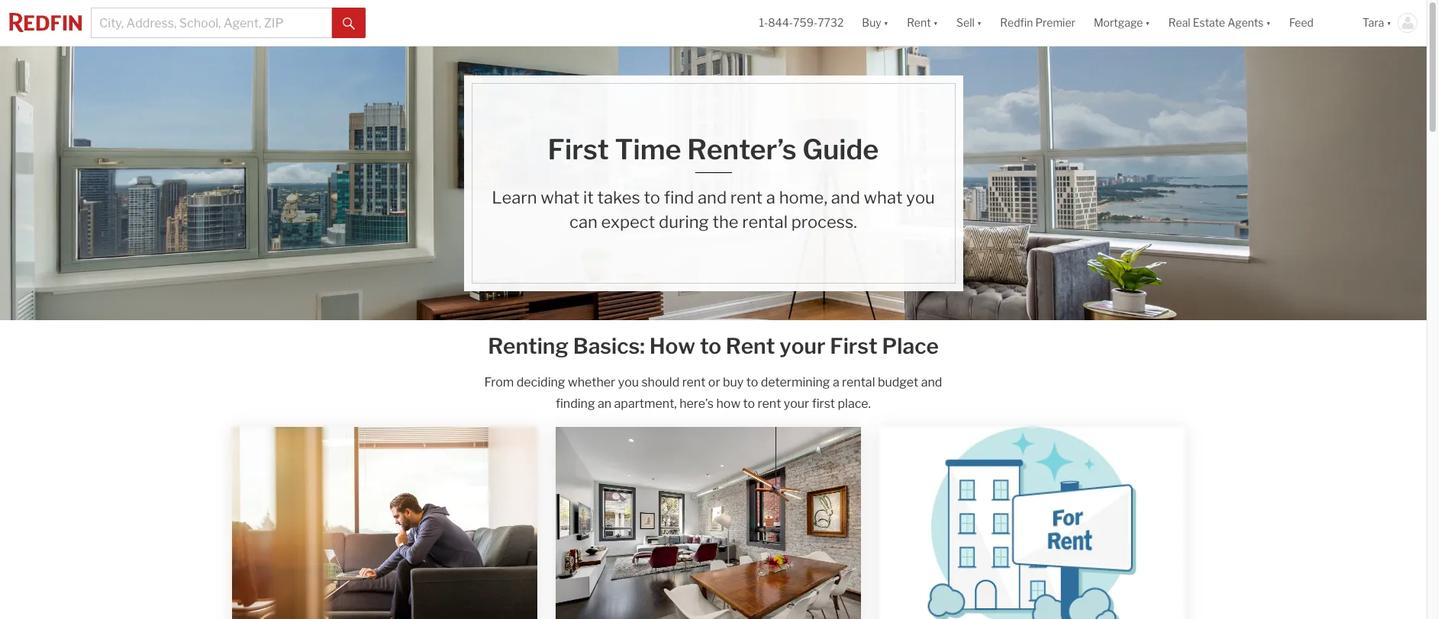 Task type: vqa. For each thing, say whether or not it's contained in the screenshot.
it
yes



Task type: describe. For each thing, give the bounding box(es) containing it.
rent inside dropdown button
[[907, 16, 931, 29]]

how
[[716, 397, 741, 411]]

to right how
[[743, 397, 755, 411]]

mortgage ▾ button
[[1085, 0, 1160, 46]]

1-844-759-7732
[[759, 16, 844, 29]]

sell ▾
[[957, 16, 982, 29]]

or
[[708, 376, 720, 390]]

2 vertical spatial rent
[[758, 397, 781, 411]]

▾ for sell ▾
[[977, 16, 982, 29]]

feed
[[1289, 16, 1314, 29]]

▾ for tara ▾
[[1387, 16, 1392, 29]]

to up or
[[700, 334, 721, 360]]

finding
[[556, 397, 595, 411]]

here's
[[680, 397, 714, 411]]

redfin premier
[[1000, 16, 1076, 29]]

0 horizontal spatial and
[[698, 188, 727, 208]]

7732
[[818, 16, 844, 29]]

apartment,
[[614, 397, 677, 411]]

mortgage ▾
[[1094, 16, 1150, 29]]

takes
[[597, 188, 640, 208]]

the
[[713, 212, 739, 232]]

submit search image
[[343, 17, 355, 30]]

tara
[[1363, 16, 1385, 29]]

mortgage ▾ button
[[1094, 0, 1150, 46]]

to right buy
[[746, 376, 758, 390]]

feed button
[[1280, 0, 1354, 46]]

buy
[[723, 376, 744, 390]]

living room in apartment for rent image
[[556, 428, 861, 620]]

find
[[664, 188, 694, 208]]

rent inside learn what it takes to find and rent a home, and what you can expect during the rental process.
[[730, 188, 763, 208]]

▾ for buy ▾
[[884, 16, 889, 29]]

rental inside 'from deciding whether you should rent or buy to determining a rental budget and finding an apartment, here's how to rent your first place.'
[[842, 376, 875, 390]]

you inside learn what it takes to find and rent a home, and what you can expect during the rental process.
[[906, 188, 935, 208]]

to inside learn what it takes to find and rent a home, and what you can expect during the rental process.
[[644, 188, 660, 208]]

redfin
[[1000, 16, 1033, 29]]

estate
[[1193, 16, 1225, 29]]

buy ▾ button
[[862, 0, 889, 46]]

renter's
[[687, 133, 797, 166]]

should
[[642, 376, 680, 390]]

whether
[[568, 376, 616, 390]]

a inside learn what it takes to find and rent a home, and what you can expect during the rental process.
[[766, 188, 776, 208]]

an
[[598, 397, 612, 411]]

real estate agents ▾
[[1169, 16, 1271, 29]]

from
[[484, 376, 514, 390]]

0 vertical spatial your
[[780, 334, 826, 360]]

a inside 'from deciding whether you should rent or buy to determining a rental budget and finding an apartment, here's how to rent your first place.'
[[833, 376, 840, 390]]

process.
[[791, 212, 857, 232]]

time
[[615, 133, 681, 166]]

during
[[659, 212, 709, 232]]

apartment complex image
[[880, 428, 1185, 620]]

buy ▾ button
[[853, 0, 898, 46]]

rent ▾ button
[[907, 0, 938, 46]]

real estate agents ▾ link
[[1169, 0, 1271, 46]]

place.
[[838, 397, 871, 411]]

mortgage
[[1094, 16, 1143, 29]]

1 vertical spatial first
[[830, 334, 878, 360]]

1 what from the left
[[541, 188, 580, 208]]

▾ for mortgage ▾
[[1145, 16, 1150, 29]]

rent ▾ button
[[898, 0, 947, 46]]



Task type: locate. For each thing, give the bounding box(es) containing it.
to left find
[[644, 188, 660, 208]]

home,
[[779, 188, 828, 208]]

▾ right sell
[[977, 16, 982, 29]]

expect
[[601, 212, 655, 232]]

rental
[[742, 212, 788, 232], [842, 376, 875, 390]]

1 horizontal spatial you
[[906, 188, 935, 208]]

1 vertical spatial rental
[[842, 376, 875, 390]]

0 vertical spatial a
[[766, 188, 776, 208]]

1 vertical spatial rent
[[682, 376, 706, 390]]

1 vertical spatial you
[[618, 376, 639, 390]]

rent ▾
[[907, 16, 938, 29]]

buy
[[862, 16, 882, 29]]

premier
[[1036, 16, 1076, 29]]

rent left or
[[682, 376, 706, 390]]

rental up the place.
[[842, 376, 875, 390]]

first time renter's guide
[[548, 133, 879, 166]]

can
[[570, 212, 598, 232]]

1 horizontal spatial a
[[833, 376, 840, 390]]

0 horizontal spatial what
[[541, 188, 580, 208]]

5 ▾ from the left
[[1266, 16, 1271, 29]]

0 horizontal spatial rental
[[742, 212, 788, 232]]

▾ for rent ▾
[[933, 16, 938, 29]]

your up the determining
[[780, 334, 826, 360]]

▾ left sell
[[933, 16, 938, 29]]

renting
[[488, 334, 569, 360]]

759-
[[793, 16, 818, 29]]

real
[[1169, 16, 1191, 29]]

2 what from the left
[[864, 188, 903, 208]]

tara ▾
[[1363, 16, 1392, 29]]

agents
[[1228, 16, 1264, 29]]

real estate agents ▾ button
[[1160, 0, 1280, 46]]

rent up the
[[730, 188, 763, 208]]

deciding
[[517, 376, 565, 390]]

2 horizontal spatial and
[[921, 376, 942, 390]]

first left place
[[830, 334, 878, 360]]

City, Address, School, Agent, ZIP search field
[[91, 8, 332, 38]]

0 horizontal spatial first
[[548, 133, 609, 166]]

learn
[[492, 188, 537, 208]]

sell ▾ button
[[947, 0, 991, 46]]

1 horizontal spatial what
[[864, 188, 903, 208]]

1-
[[759, 16, 768, 29]]

0 horizontal spatial rent
[[726, 334, 775, 360]]

guide
[[803, 133, 879, 166]]

buy ▾
[[862, 16, 889, 29]]

rent up buy
[[726, 334, 775, 360]]

rent right buy ▾ at right
[[907, 16, 931, 29]]

renting basics: how to rent your first place
[[488, 334, 939, 360]]

and up the
[[698, 188, 727, 208]]

rental right the
[[742, 212, 788, 232]]

1 vertical spatial a
[[833, 376, 840, 390]]

1 vertical spatial your
[[784, 397, 809, 411]]

basics:
[[573, 334, 645, 360]]

first up it
[[548, 133, 609, 166]]

0 vertical spatial first
[[548, 133, 609, 166]]

rent
[[907, 16, 931, 29], [726, 334, 775, 360]]

a up first
[[833, 376, 840, 390]]

redfin agent walking image
[[232, 428, 538, 620]]

▾ right agents
[[1266, 16, 1271, 29]]

a left home,
[[766, 188, 776, 208]]

learn what it takes to find and rent a home, and what you can expect during the rental process.
[[492, 188, 935, 232]]

to
[[644, 188, 660, 208], [700, 334, 721, 360], [746, 376, 758, 390], [743, 397, 755, 411]]

what down guide
[[864, 188, 903, 208]]

1 ▾ from the left
[[884, 16, 889, 29]]

1 horizontal spatial and
[[831, 188, 860, 208]]

1 horizontal spatial rent
[[907, 16, 931, 29]]

your down the determining
[[784, 397, 809, 411]]

from deciding whether you should rent or buy to determining a rental budget and finding an apartment, here's how to rent your first place.
[[484, 376, 942, 411]]

rent
[[730, 188, 763, 208], [682, 376, 706, 390], [758, 397, 781, 411]]

your
[[780, 334, 826, 360], [784, 397, 809, 411]]

your inside 'from deciding whether you should rent or buy to determining a rental budget and finding an apartment, here's how to rent your first place.'
[[784, 397, 809, 411]]

0 horizontal spatial you
[[618, 376, 639, 390]]

a
[[766, 188, 776, 208], [833, 376, 840, 390]]

0 horizontal spatial a
[[766, 188, 776, 208]]

redfin premier button
[[991, 0, 1085, 46]]

budget
[[878, 376, 919, 390]]

1 vertical spatial rent
[[726, 334, 775, 360]]

▾ right 'buy'
[[884, 16, 889, 29]]

1 horizontal spatial first
[[830, 334, 878, 360]]

0 vertical spatial rent
[[730, 188, 763, 208]]

determining
[[761, 376, 830, 390]]

▾ right mortgage
[[1145, 16, 1150, 29]]

▾ right tara
[[1387, 16, 1392, 29]]

844-
[[768, 16, 793, 29]]

first
[[812, 397, 835, 411]]

what left it
[[541, 188, 580, 208]]

▾
[[884, 16, 889, 29], [933, 16, 938, 29], [977, 16, 982, 29], [1145, 16, 1150, 29], [1266, 16, 1271, 29], [1387, 16, 1392, 29]]

sell
[[957, 16, 975, 29]]

0 vertical spatial you
[[906, 188, 935, 208]]

it
[[583, 188, 594, 208]]

0 vertical spatial rental
[[742, 212, 788, 232]]

rent down the determining
[[758, 397, 781, 411]]

you inside 'from deciding whether you should rent or buy to determining a rental budget and finding an apartment, here's how to rent your first place.'
[[618, 376, 639, 390]]

0 vertical spatial rent
[[907, 16, 931, 29]]

place
[[882, 334, 939, 360]]

and up process.
[[831, 188, 860, 208]]

and
[[698, 188, 727, 208], [831, 188, 860, 208], [921, 376, 942, 390]]

1-844-759-7732 link
[[759, 16, 844, 29]]

1 horizontal spatial rental
[[842, 376, 875, 390]]

you
[[906, 188, 935, 208], [618, 376, 639, 390]]

rental inside learn what it takes to find and rent a home, and what you can expect during the rental process.
[[742, 212, 788, 232]]

first
[[548, 133, 609, 166], [830, 334, 878, 360]]

3 ▾ from the left
[[977, 16, 982, 29]]

4 ▾ from the left
[[1145, 16, 1150, 29]]

what
[[541, 188, 580, 208], [864, 188, 903, 208]]

how
[[649, 334, 696, 360]]

sell ▾ button
[[957, 0, 982, 46]]

6 ▾ from the left
[[1387, 16, 1392, 29]]

and inside 'from deciding whether you should rent or buy to determining a rental budget and finding an apartment, here's how to rent your first place.'
[[921, 376, 942, 390]]

2 ▾ from the left
[[933, 16, 938, 29]]

and right budget
[[921, 376, 942, 390]]



